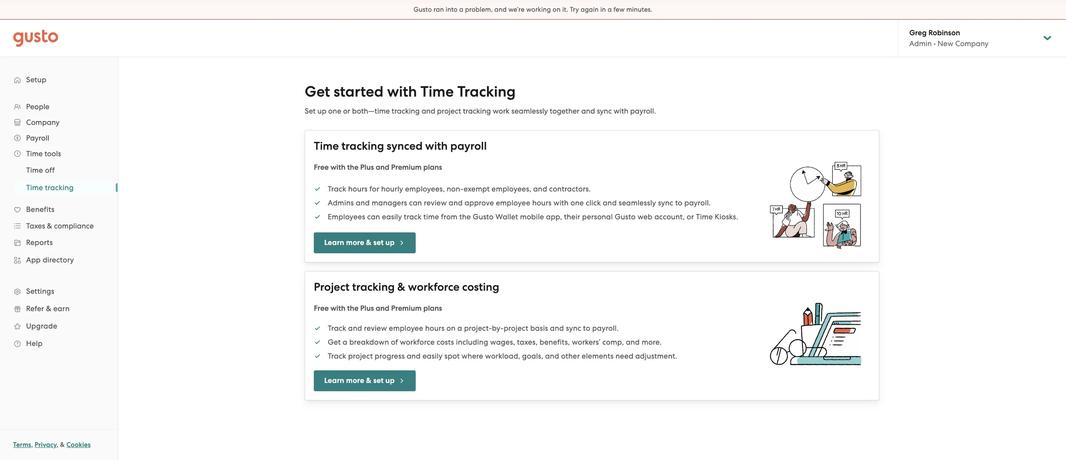 Task type: locate. For each thing, give the bounding box(es) containing it.
1 vertical spatial track
[[328, 324, 346, 333]]

1 horizontal spatial review
[[424, 198, 447, 207]]

sync
[[597, 107, 612, 115], [658, 198, 674, 207], [566, 324, 582, 333]]

get up set
[[305, 83, 330, 101]]

1 horizontal spatial ,
[[57, 441, 59, 449]]

and right progress
[[407, 352, 421, 361]]

0 vertical spatial set
[[374, 238, 384, 247]]

0 vertical spatial premium
[[391, 163, 422, 172]]

2 vertical spatial project
[[348, 352, 373, 361]]

0 vertical spatial can
[[409, 198, 422, 207]]

upgrade
[[26, 322, 57, 331]]

the for project tracking & workforce costing
[[347, 304, 359, 313]]

1 horizontal spatial gusto
[[473, 212, 494, 221]]

to up workers' at the bottom of page
[[583, 324, 591, 333]]

review up breakdown
[[364, 324, 387, 333]]

the down project
[[347, 304, 359, 313]]

employees
[[328, 212, 365, 221]]

tracking right project
[[352, 280, 395, 294]]

learn more & set up
[[324, 238, 395, 247], [324, 376, 395, 385]]

hours up employees can easily track time from the gusto wallet mobile app, their personal gusto web account, or time kiosks.
[[532, 198, 552, 207]]

set for synced
[[374, 238, 384, 247]]

1 track from the top
[[328, 184, 346, 193]]

time tools
[[26, 149, 61, 158]]

on left it.
[[553, 6, 561, 14]]

1 horizontal spatial project
[[437, 107, 461, 115]]

where
[[462, 352, 483, 361]]

help link
[[9, 336, 109, 351]]

terms , privacy , & cookies
[[13, 441, 91, 449]]

both—time
[[352, 107, 390, 115]]

up right set
[[318, 107, 327, 115]]

seamlessly up web
[[619, 198, 656, 207]]

free with the plus and premium plans up breakdown
[[314, 304, 442, 313]]

free up admins
[[314, 163, 329, 172]]

free with the plus and premium plans up the for
[[314, 163, 442, 172]]

list containing track hours for hourly employees, non-exempt employees, and contractors.
[[314, 184, 753, 222]]

project down breakdown
[[348, 352, 373, 361]]

breakdown
[[349, 338, 389, 347]]

1 horizontal spatial one
[[571, 198, 584, 207]]

exempt
[[464, 184, 490, 193]]

1 vertical spatial set
[[374, 376, 384, 385]]

1 vertical spatial learn more & set up link
[[314, 370, 416, 391]]

learn for project
[[324, 376, 344, 385]]

working
[[527, 6, 551, 14]]

set
[[374, 238, 384, 247], [374, 376, 384, 385]]

0 vertical spatial plans
[[424, 163, 442, 172]]

2 vertical spatial hours
[[425, 324, 445, 333]]

one right set
[[328, 107, 341, 115]]

track project progress and easily spot where workload, goals, and other elements need adjustment.
[[328, 352, 678, 361]]

help
[[26, 339, 43, 348]]

& inside refer & earn 'link'
[[46, 304, 51, 313]]

1 vertical spatial plans
[[424, 304, 442, 313]]

0 vertical spatial free with the plus and premium plans
[[314, 163, 442, 172]]

easily down managers
[[382, 212, 402, 221]]

2 , from the left
[[57, 441, 59, 449]]

track
[[328, 184, 346, 193], [328, 324, 346, 333], [328, 352, 346, 361]]

0 horizontal spatial one
[[328, 107, 341, 115]]

app directory
[[26, 256, 74, 264]]

learn more & set up down employees
[[324, 238, 395, 247]]

0 vertical spatial learn more & set up link
[[314, 233, 416, 253]]

1 horizontal spatial employee
[[496, 198, 531, 207]]

up down managers
[[386, 238, 395, 247]]

benefits link
[[9, 202, 109, 217]]

with
[[387, 83, 417, 101], [614, 107, 629, 115], [425, 139, 448, 153], [331, 163, 346, 172], [554, 198, 569, 207], [331, 304, 346, 313]]

set down progress
[[374, 376, 384, 385]]

time tracking link
[[16, 180, 109, 196]]

get for get a breakdown of workforce costs including wages, taxes, benefits, workers' comp, and more.
[[328, 338, 341, 347]]

and right click
[[603, 198, 617, 207]]

0 horizontal spatial gusto
[[414, 6, 432, 14]]

reports link
[[9, 235, 109, 250]]

0 horizontal spatial sync
[[566, 324, 582, 333]]

can up the track
[[409, 198, 422, 207]]

seamlessly right "work"
[[512, 107, 548, 115]]

a right 'into'
[[460, 6, 464, 14]]

0 horizontal spatial to
[[583, 324, 591, 333]]

hours left the for
[[348, 184, 368, 193]]

1 vertical spatial on
[[447, 324, 456, 333]]

1 vertical spatial to
[[583, 324, 591, 333]]

1 horizontal spatial payroll.
[[631, 107, 656, 115]]

web
[[638, 212, 653, 221]]

can down managers
[[367, 212, 380, 221]]

approve
[[465, 198, 494, 207]]

sync up workers' at the bottom of page
[[566, 324, 582, 333]]

1 learn from the top
[[324, 238, 344, 247]]

time inside "link"
[[26, 183, 43, 192]]

1 vertical spatial employee
[[389, 324, 423, 333]]

track hours for hourly employees, non-exempt employees, and contractors.
[[328, 184, 591, 193]]

for
[[370, 184, 379, 193]]

company down people on the top of the page
[[26, 118, 60, 127]]

list
[[0, 99, 118, 352], [0, 162, 118, 196], [314, 184, 753, 222], [314, 323, 753, 361]]

1 vertical spatial free
[[314, 304, 329, 313]]

free down project
[[314, 304, 329, 313]]

hours up costs
[[425, 324, 445, 333]]

1 horizontal spatial company
[[956, 39, 989, 48]]

employees, up admins and managers can review and approve employee hours with one click and seamlessly sync to payroll.
[[492, 184, 532, 193]]

review
[[424, 198, 447, 207], [364, 324, 387, 333]]

1 vertical spatial plus
[[360, 304, 374, 313]]

up down progress
[[386, 376, 395, 385]]

up for project
[[386, 376, 395, 385]]

to up account,
[[676, 198, 683, 207]]

learn for time
[[324, 238, 344, 247]]

1 vertical spatial free with the plus and premium plans
[[314, 304, 442, 313]]

costing
[[462, 280, 500, 294]]

1 vertical spatial learn
[[324, 376, 344, 385]]

1 vertical spatial more
[[346, 376, 364, 385]]

gusto left "ran"
[[414, 6, 432, 14]]

plans
[[424, 163, 442, 172], [424, 304, 442, 313]]

1 learn more & set up link from the top
[[314, 233, 416, 253]]

try
[[570, 6, 579, 14]]

1 horizontal spatial seamlessly
[[619, 198, 656, 207]]

2 learn more & set up link from the top
[[314, 370, 416, 391]]

free
[[314, 163, 329, 172], [314, 304, 329, 313]]

0 vertical spatial payroll.
[[631, 107, 656, 115]]

1 horizontal spatial sync
[[597, 107, 612, 115]]

one up 'their'
[[571, 198, 584, 207]]

0 horizontal spatial ,
[[31, 441, 33, 449]]

learn more & set up link down progress
[[314, 370, 416, 391]]

cookies
[[67, 441, 91, 449]]

premium
[[391, 163, 422, 172], [391, 304, 422, 313]]

1 vertical spatial learn more & set up
[[324, 376, 395, 385]]

and down the for
[[356, 198, 370, 207]]

tracking down get started with time tracking
[[392, 107, 420, 115]]

•
[[934, 39, 936, 48]]

a
[[460, 6, 464, 14], [608, 6, 612, 14], [458, 324, 462, 333], [343, 338, 348, 347]]

, left "cookies"
[[57, 441, 59, 449]]

,
[[31, 441, 33, 449], [57, 441, 59, 449]]

the for time tracking synced with payroll
[[347, 163, 359, 172]]

1 free from the top
[[314, 163, 329, 172]]

it.
[[563, 6, 568, 14]]

1 horizontal spatial employees,
[[492, 184, 532, 193]]

0 vertical spatial one
[[328, 107, 341, 115]]

gusto down approve at the top
[[473, 212, 494, 221]]

contractors.
[[549, 184, 591, 193]]

1 learn more & set up from the top
[[324, 238, 395, 247]]

list containing people
[[0, 99, 118, 352]]

0 vertical spatial employee
[[496, 198, 531, 207]]

started
[[334, 83, 384, 101]]

click
[[586, 198, 601, 207]]

premium down the project tracking & workforce costing
[[391, 304, 422, 313]]

app,
[[546, 212, 562, 221]]

0 vertical spatial plus
[[360, 163, 374, 172]]

2 free with the plus and premium plans from the top
[[314, 304, 442, 313]]

1 vertical spatial review
[[364, 324, 387, 333]]

0 horizontal spatial seamlessly
[[512, 107, 548, 115]]

0 vertical spatial learn
[[324, 238, 344, 247]]

0 vertical spatial or
[[343, 107, 350, 115]]

greg
[[910, 28, 927, 37]]

time for time tracking synced with payroll
[[314, 139, 339, 153]]

0 horizontal spatial employee
[[389, 324, 423, 333]]

0 vertical spatial up
[[318, 107, 327, 115]]

get left breakdown
[[328, 338, 341, 347]]

0 horizontal spatial can
[[367, 212, 380, 221]]

project up the taxes,
[[504, 324, 529, 333]]

company
[[956, 39, 989, 48], [26, 118, 60, 127]]

and down benefits, on the right of the page
[[545, 352, 559, 361]]

1 vertical spatial seamlessly
[[619, 198, 656, 207]]

2 vertical spatial the
[[347, 304, 359, 313]]

seamlessly
[[512, 107, 548, 115], [619, 198, 656, 207]]

1 vertical spatial easily
[[423, 352, 443, 361]]

0 vertical spatial review
[[424, 198, 447, 207]]

2 plus from the top
[[360, 304, 374, 313]]

1 set from the top
[[374, 238, 384, 247]]

1 horizontal spatial to
[[676, 198, 683, 207]]

0 vertical spatial hours
[[348, 184, 368, 193]]

2 learn more & set up from the top
[[324, 376, 395, 385]]

2 free from the top
[[314, 304, 329, 313]]

tracking down time off link
[[45, 183, 74, 192]]

time for time tracking
[[26, 183, 43, 192]]

tools
[[45, 149, 61, 158]]

by-
[[492, 324, 504, 333]]

0 horizontal spatial hours
[[348, 184, 368, 193]]

premium down synced
[[391, 163, 422, 172]]

0 vertical spatial free
[[314, 163, 329, 172]]

2 set from the top
[[374, 376, 384, 385]]

learn more & set up down progress
[[324, 376, 395, 385]]

1 vertical spatial project
[[504, 324, 529, 333]]

plans down the project tracking & workforce costing
[[424, 304, 442, 313]]

on up costs
[[447, 324, 456, 333]]

2 horizontal spatial gusto
[[615, 212, 636, 221]]

easily down costs
[[423, 352, 443, 361]]

company button
[[9, 115, 109, 130]]

&
[[47, 222, 52, 230], [366, 238, 372, 247], [398, 280, 406, 294], [46, 304, 51, 313], [366, 376, 372, 385], [60, 441, 65, 449]]

employees,
[[405, 184, 445, 193], [492, 184, 532, 193]]

privacy
[[35, 441, 57, 449]]

plus up the for
[[360, 163, 374, 172]]

employee
[[496, 198, 531, 207], [389, 324, 423, 333]]

1 horizontal spatial easily
[[423, 352, 443, 361]]

more down employees
[[346, 238, 364, 247]]

a left breakdown
[[343, 338, 348, 347]]

a right in
[[608, 6, 612, 14]]

2 plans from the top
[[424, 304, 442, 313]]

2 horizontal spatial sync
[[658, 198, 674, 207]]

0 vertical spatial the
[[347, 163, 359, 172]]

tracking inside time tracking "link"
[[45, 183, 74, 192]]

1 plans from the top
[[424, 163, 442, 172]]

settings
[[26, 287, 54, 296]]

1 premium from the top
[[391, 163, 422, 172]]

2 track from the top
[[328, 324, 346, 333]]

learn
[[324, 238, 344, 247], [324, 376, 344, 385]]

0 vertical spatial more
[[346, 238, 364, 247]]

easily
[[382, 212, 402, 221], [423, 352, 443, 361]]

the right the from
[[460, 212, 471, 221]]

0 vertical spatial easily
[[382, 212, 402, 221]]

plus up breakdown
[[360, 304, 374, 313]]

0 vertical spatial learn more & set up
[[324, 238, 395, 247]]

sync up account,
[[658, 198, 674, 207]]

employee up the of
[[389, 324, 423, 333]]

1 vertical spatial premium
[[391, 304, 422, 313]]

2 horizontal spatial payroll.
[[685, 198, 711, 207]]

or down started on the top left
[[343, 107, 350, 115]]

the up admins
[[347, 163, 359, 172]]

2 premium from the top
[[391, 304, 422, 313]]

0 horizontal spatial employees,
[[405, 184, 445, 193]]

project up the payroll
[[437, 107, 461, 115]]

2 vertical spatial track
[[328, 352, 346, 361]]

more for time
[[346, 238, 364, 247]]

learn more & set up link down employees
[[314, 233, 416, 253]]

tracking down both—time
[[342, 139, 384, 153]]

1 plus from the top
[[360, 163, 374, 172]]

to
[[676, 198, 683, 207], [583, 324, 591, 333]]

free with the plus and premium plans for &
[[314, 304, 442, 313]]

up for time
[[386, 238, 395, 247]]

into
[[446, 6, 458, 14]]

can
[[409, 198, 422, 207], [367, 212, 380, 221]]

1 vertical spatial up
[[386, 238, 395, 247]]

0 vertical spatial track
[[328, 184, 346, 193]]

0 horizontal spatial easily
[[382, 212, 402, 221]]

0 vertical spatial project
[[437, 107, 461, 115]]

gusto left web
[[615, 212, 636, 221]]

payroll
[[451, 139, 487, 153]]

more down breakdown
[[346, 376, 364, 385]]

1 horizontal spatial or
[[687, 212, 694, 221]]

home image
[[13, 29, 58, 47]]

ran
[[434, 6, 444, 14]]

plus
[[360, 163, 374, 172], [360, 304, 374, 313]]

more
[[346, 238, 364, 247], [346, 376, 364, 385]]

1 horizontal spatial can
[[409, 198, 422, 207]]

track for project
[[328, 324, 346, 333]]

sync right together
[[597, 107, 612, 115]]

time inside dropdown button
[[26, 149, 43, 158]]

1 vertical spatial company
[[26, 118, 60, 127]]

or right account,
[[687, 212, 694, 221]]

free for project tracking & workforce costing
[[314, 304, 329, 313]]

of
[[391, 338, 398, 347]]

adjustment.
[[636, 352, 678, 361]]

and
[[495, 6, 507, 14], [422, 107, 435, 115], [582, 107, 595, 115], [376, 163, 390, 172], [533, 184, 547, 193], [356, 198, 370, 207], [449, 198, 463, 207], [603, 198, 617, 207], [376, 304, 390, 313], [348, 324, 362, 333], [550, 324, 564, 333], [626, 338, 640, 347], [407, 352, 421, 361], [545, 352, 559, 361]]

employee up wallet
[[496, 198, 531, 207]]

0 horizontal spatial payroll.
[[593, 324, 619, 333]]

, left the privacy
[[31, 441, 33, 449]]

1 free with the plus and premium plans from the top
[[314, 163, 442, 172]]

review up time
[[424, 198, 447, 207]]

1 horizontal spatial on
[[553, 6, 561, 14]]

0 horizontal spatial company
[[26, 118, 60, 127]]

1 vertical spatial get
[[328, 338, 341, 347]]

employees, up time
[[405, 184, 445, 193]]

1 vertical spatial one
[[571, 198, 584, 207]]

refer
[[26, 304, 44, 313]]

1 employees, from the left
[[405, 184, 445, 193]]

0 vertical spatial seamlessly
[[512, 107, 548, 115]]

2 more from the top
[[346, 376, 364, 385]]

set down managers
[[374, 238, 384, 247]]

tracking for project tracking & workforce costing
[[352, 280, 395, 294]]

company right new
[[956, 39, 989, 48]]

spot
[[445, 352, 460, 361]]

1 vertical spatial can
[[367, 212, 380, 221]]

terms link
[[13, 441, 31, 449]]

plans up track hours for hourly employees, non-exempt employees, and contractors.
[[424, 163, 442, 172]]

0 vertical spatial company
[[956, 39, 989, 48]]

tracking
[[392, 107, 420, 115], [463, 107, 491, 115], [342, 139, 384, 153], [45, 183, 74, 192], [352, 280, 395, 294]]

company inside greg robinson admin • new company
[[956, 39, 989, 48]]

1 vertical spatial hours
[[532, 198, 552, 207]]

2 learn from the top
[[324, 376, 344, 385]]

1 more from the top
[[346, 238, 364, 247]]

0 vertical spatial get
[[305, 83, 330, 101]]



Task type: describe. For each thing, give the bounding box(es) containing it.
elements
[[582, 352, 614, 361]]

costs
[[437, 338, 454, 347]]

learn more & set up link for project
[[314, 370, 416, 391]]

1 vertical spatial sync
[[658, 198, 674, 207]]

directory
[[43, 256, 74, 264]]

premium for &
[[391, 304, 422, 313]]

2 vertical spatial payroll.
[[593, 324, 619, 333]]

track for time
[[328, 184, 346, 193]]

tracking down tracking
[[463, 107, 491, 115]]

kiosks.
[[715, 212, 739, 221]]

goals,
[[522, 352, 544, 361]]

benefits
[[26, 205, 54, 214]]

reports
[[26, 238, 53, 247]]

1 , from the left
[[31, 441, 33, 449]]

gusto ran into a problem, and we're working on it. try again in a few minutes.
[[414, 6, 653, 14]]

track
[[404, 212, 422, 221]]

terms
[[13, 441, 31, 449]]

basis
[[531, 324, 548, 333]]

admin
[[910, 39, 932, 48]]

settings link
[[9, 284, 109, 299]]

plans for with
[[424, 163, 442, 172]]

refer & earn link
[[9, 301, 109, 317]]

and up admins and managers can review and approve employee hours with one click and seamlessly sync to payroll.
[[533, 184, 547, 193]]

free with the plus and premium plans for synced
[[314, 163, 442, 172]]

set up one or both—time tracking and project tracking work seamlessly together and sync with payroll.
[[305, 107, 656, 115]]

need
[[616, 352, 634, 361]]

payroll button
[[9, 130, 109, 146]]

admins and managers can review and approve employee hours with one click and seamlessly sync to payroll.
[[328, 198, 711, 207]]

0 horizontal spatial on
[[447, 324, 456, 333]]

tracking for time tracking
[[45, 183, 74, 192]]

admins
[[328, 198, 354, 207]]

time for time tools
[[26, 149, 43, 158]]

get for get started with time tracking
[[305, 83, 330, 101]]

plus for time
[[360, 163, 374, 172]]

and right together
[[582, 107, 595, 115]]

0 vertical spatial to
[[676, 198, 683, 207]]

robinson
[[929, 28, 961, 37]]

privacy link
[[35, 441, 57, 449]]

setup link
[[9, 72, 109, 88]]

problem,
[[465, 6, 493, 14]]

off
[[45, 166, 55, 175]]

list containing track and review employee hours on a project-by-project basis and sync to payroll.
[[314, 323, 753, 361]]

1 horizontal spatial hours
[[425, 324, 445, 333]]

taxes & compliance
[[26, 222, 94, 230]]

and down non-
[[449, 198, 463, 207]]

3 track from the top
[[328, 352, 346, 361]]

people
[[26, 102, 50, 111]]

wallet
[[496, 212, 518, 221]]

2 horizontal spatial hours
[[532, 198, 552, 207]]

comp,
[[603, 338, 624, 347]]

cookies button
[[67, 440, 91, 450]]

company inside dropdown button
[[26, 118, 60, 127]]

new
[[938, 39, 954, 48]]

workload,
[[485, 352, 520, 361]]

tracking
[[458, 83, 516, 101]]

and up need
[[626, 338, 640, 347]]

wages,
[[490, 338, 515, 347]]

a left project-
[[458, 324, 462, 333]]

project
[[314, 280, 350, 294]]

managers
[[372, 198, 407, 207]]

time
[[424, 212, 439, 221]]

0 vertical spatial workforce
[[408, 280, 460, 294]]

premium for synced
[[391, 163, 422, 172]]

time for time off
[[26, 166, 43, 175]]

together
[[550, 107, 580, 115]]

benefits,
[[540, 338, 570, 347]]

set for &
[[374, 376, 384, 385]]

more for project
[[346, 376, 364, 385]]

app
[[26, 256, 41, 264]]

and left we're
[[495, 6, 507, 14]]

setup
[[26, 75, 46, 84]]

mobile
[[520, 212, 544, 221]]

list containing time off
[[0, 162, 118, 196]]

in
[[601, 6, 606, 14]]

including
[[456, 338, 489, 347]]

hourly
[[381, 184, 403, 193]]

learn more & set up for project
[[324, 376, 395, 385]]

time tools button
[[9, 146, 109, 162]]

0 vertical spatial sync
[[597, 107, 612, 115]]

other
[[561, 352, 580, 361]]

1 vertical spatial payroll.
[[685, 198, 711, 207]]

& inside the taxes & compliance dropdown button
[[47, 222, 52, 230]]

gusto navigation element
[[0, 57, 118, 366]]

taxes,
[[517, 338, 538, 347]]

taxes & compliance button
[[9, 218, 109, 234]]

time off
[[26, 166, 55, 175]]

project-
[[464, 324, 492, 333]]

non-
[[447, 184, 464, 193]]

payroll
[[26, 134, 49, 142]]

0 horizontal spatial review
[[364, 324, 387, 333]]

and up the for
[[376, 163, 390, 172]]

time tracking synced with payroll
[[314, 139, 487, 153]]

2 horizontal spatial project
[[504, 324, 529, 333]]

and down get started with time tracking
[[422, 107, 435, 115]]

0 vertical spatial on
[[553, 6, 561, 14]]

plans for workforce
[[424, 304, 442, 313]]

account,
[[655, 212, 685, 221]]

get a breakdown of workforce costs including wages, taxes, benefits, workers' comp, and more.
[[328, 338, 662, 347]]

2 employees, from the left
[[492, 184, 532, 193]]

1 vertical spatial workforce
[[400, 338, 435, 347]]

few
[[614, 6, 625, 14]]

learn more & set up for time
[[324, 238, 395, 247]]

and up breakdown
[[348, 324, 362, 333]]

1 vertical spatial the
[[460, 212, 471, 221]]

plus for project
[[360, 304, 374, 313]]

work
[[493, 107, 510, 115]]

0 horizontal spatial or
[[343, 107, 350, 115]]

people button
[[9, 99, 109, 115]]

greg robinson admin • new company
[[910, 28, 989, 48]]

tracking for time tracking synced with payroll
[[342, 139, 384, 153]]

and down the project tracking & workforce costing
[[376, 304, 390, 313]]

and up benefits, on the right of the page
[[550, 324, 564, 333]]

we're
[[509, 6, 525, 14]]

learn more & set up link for time
[[314, 233, 416, 253]]

earn
[[53, 304, 70, 313]]

taxes
[[26, 222, 45, 230]]

minutes.
[[627, 6, 653, 14]]

from
[[441, 212, 458, 221]]

again
[[581, 6, 599, 14]]

1 vertical spatial or
[[687, 212, 694, 221]]

set
[[305, 107, 316, 115]]

synced
[[387, 139, 423, 153]]

get started with time tracking
[[305, 83, 516, 101]]

time tracking
[[26, 183, 74, 192]]

free for time tracking synced with payroll
[[314, 163, 329, 172]]

time off link
[[16, 162, 109, 178]]

upgrade link
[[9, 318, 109, 334]]

0 horizontal spatial project
[[348, 352, 373, 361]]

2 vertical spatial sync
[[566, 324, 582, 333]]



Task type: vqa. For each thing, say whether or not it's contained in the screenshot.
Time's LEARN
yes



